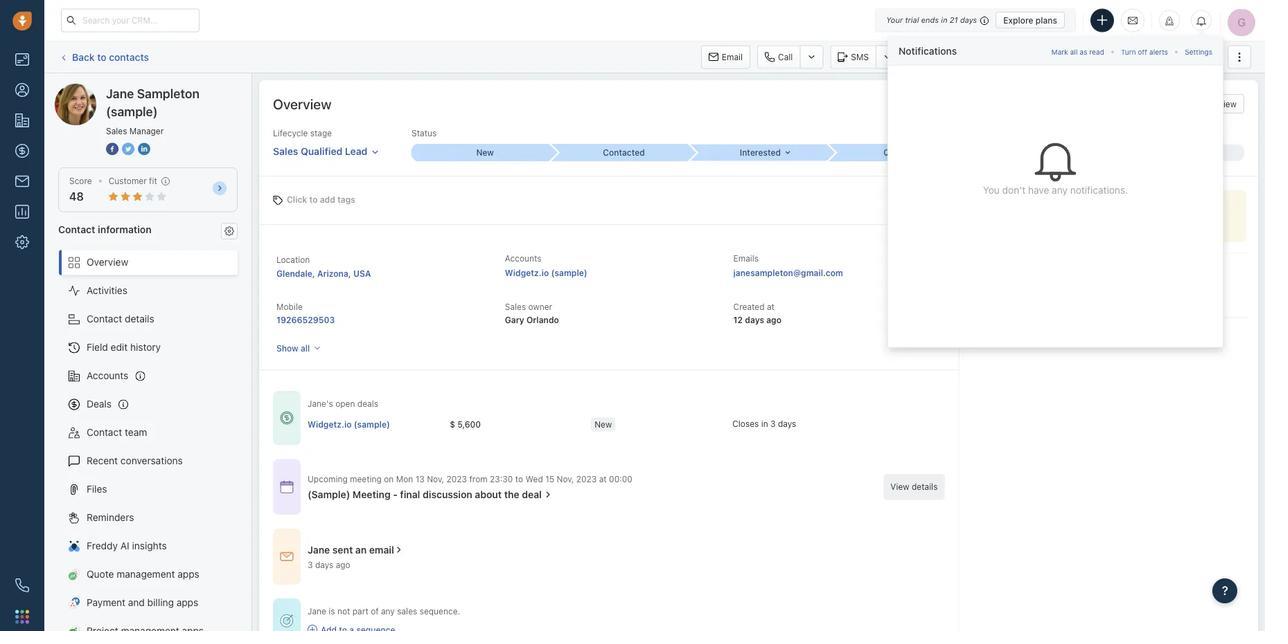 Task type: vqa. For each thing, say whether or not it's contained in the screenshot.
top container_WX8MsF4aQZ5i3RN1 image
yes



Task type: describe. For each thing, give the bounding box(es) containing it.
all for show
[[301, 344, 310, 353]]

sales
[[397, 607, 417, 617]]

all for mark
[[1070, 48, 1078, 56]]

00:00
[[609, 474, 632, 484]]

jane's
[[308, 400, 333, 409]]

deals
[[357, 400, 378, 409]]

accounts for accounts
[[87, 370, 128, 382]]

recent conversations
[[87, 456, 183, 467]]

conversations
[[120, 456, 183, 467]]

your trial ends in 21 days
[[886, 16, 977, 25]]

sms
[[851, 52, 869, 62]]

sales for sales manager
[[106, 126, 127, 136]]

lifecycle stage
[[273, 129, 332, 138]]

sales qualified lead
[[273, 146, 368, 157]]

jane's open deals
[[308, 400, 378, 409]]

2 2023 from the left
[[576, 474, 597, 484]]

1 vertical spatial deal
[[522, 489, 542, 501]]

15
[[545, 474, 554, 484]]

3 inside row
[[770, 420, 776, 429]]

negotiation / lost link
[[967, 145, 1106, 161]]

jane sampleton (sample) down contacts on the top
[[82, 83, 196, 95]]

plans
[[1036, 15, 1057, 25]]

back to contacts link
[[58, 46, 150, 68]]

sampleton inside jane sampleton (sample)
[[137, 86, 199, 101]]

sales qualified lead link
[[273, 139, 379, 159]]

lost
[[1056, 148, 1073, 158]]

final
[[400, 489, 420, 501]]

manager
[[129, 126, 164, 136]]

click to add tags
[[287, 195, 355, 205]]

freddy ai insights
[[87, 541, 167, 552]]

linkedin circled image
[[138, 141, 150, 156]]

recent
[[87, 456, 118, 467]]

score 48
[[69, 176, 92, 203]]

13
[[415, 474, 425, 484]]

jane up 3 days ago
[[308, 545, 330, 556]]

0 vertical spatial new
[[476, 148, 494, 158]]

view details link
[[884, 475, 945, 500]]

2 vertical spatial to
[[515, 474, 523, 484]]

usa
[[353, 269, 371, 279]]

mng settings image
[[224, 226, 234, 236]]

/
[[1051, 148, 1054, 158]]

freshworks switcher image
[[15, 611, 29, 624]]

mark
[[1052, 48, 1068, 56]]

meeting
[[350, 474, 382, 484]]

call link
[[757, 45, 800, 69]]

1 horizontal spatial widgetz.io (sample) link
[[505, 268, 587, 278]]

days inside created at 12 days ago
[[745, 315, 764, 325]]

sales inside sales owner gary orlando
[[505, 302, 526, 312]]

details for contact details
[[125, 314, 154, 325]]

widgetz.io inside row
[[308, 420, 352, 430]]

container_wx8msf4aqz5i3rn1 image
[[394, 546, 404, 555]]

sent
[[332, 545, 353, 556]]

overview
[[1202, 99, 1237, 109]]

explore plans
[[1003, 15, 1057, 25]]

customer
[[109, 176, 147, 186]]

settings link
[[1185, 44, 1212, 57]]

(sample)
[[308, 489, 350, 501]]

call
[[778, 52, 793, 62]]

jane inside jane sampleton (sample)
[[106, 86, 134, 101]]

to for click
[[309, 195, 318, 205]]

notifications
[[899, 45, 957, 56]]

back
[[72, 51, 95, 63]]

sales for sales qualified lead
[[273, 146, 298, 157]]

show all
[[276, 344, 310, 353]]

from
[[469, 474, 488, 484]]

have
[[1028, 184, 1049, 196]]

closes in 3 days
[[732, 420, 796, 429]]

settings
[[1185, 48, 1212, 56]]

of
[[371, 607, 379, 617]]

score
[[69, 176, 92, 186]]

1 vertical spatial apps
[[176, 598, 198, 609]]

contact for contact team
[[87, 427, 122, 439]]

sms button
[[830, 45, 876, 69]]

0 vertical spatial any
[[1052, 184, 1068, 196]]

lifecycle
[[273, 129, 308, 138]]

deals
[[87, 399, 112, 410]]

1 vertical spatial at
[[599, 474, 607, 484]]

(sample) inside jane sampleton (sample)
[[106, 104, 158, 119]]

to for back
[[97, 51, 106, 63]]

container_wx8msf4aqz5i3rn1 image left is
[[280, 614, 294, 628]]

0 vertical spatial in
[[941, 16, 948, 25]]

facebook circled image
[[106, 141, 118, 156]]

files
[[87, 484, 107, 495]]

(sample) up manager
[[157, 83, 196, 95]]

glendale,
[[276, 269, 315, 279]]

48
[[69, 190, 84, 203]]

payment
[[87, 598, 125, 609]]

sales activities
[[1047, 52, 1106, 62]]

0 vertical spatial overview
[[273, 96, 331, 112]]

3 days ago
[[308, 561, 350, 570]]

back to contacts
[[72, 51, 149, 63]]

orlando
[[527, 315, 559, 325]]

days down sent
[[315, 561, 333, 570]]

sales for sales activities
[[1047, 52, 1068, 62]]

as
[[1080, 48, 1087, 56]]

23:30
[[490, 474, 513, 484]]

show
[[276, 344, 298, 353]]

2 nov, from the left
[[557, 474, 574, 484]]

payment and billing apps
[[87, 598, 198, 609]]

ends
[[921, 16, 939, 25]]

upcoming
[[308, 474, 348, 484]]

sampleton down contacts on the top
[[106, 83, 154, 95]]

field edit history
[[87, 342, 161, 353]]

accounts for accounts widgetz.io (sample)
[[505, 254, 542, 264]]

contact for contact details
[[87, 314, 122, 325]]

add
[[320, 195, 335, 205]]

customer fit
[[109, 176, 157, 186]]

you
[[983, 184, 1000, 196]]

turn
[[1121, 48, 1136, 56]]

phone image
[[15, 579, 29, 593]]

notifications.
[[1070, 184, 1128, 196]]

0 vertical spatial apps
[[178, 569, 199, 581]]

Search your CRM... text field
[[61, 9, 200, 32]]

upcoming meeting on mon 13 nov, 2023 from 23:30 to wed 15 nov, 2023 at 00:00
[[308, 474, 632, 484]]

task button
[[906, 45, 953, 69]]

contact details
[[87, 314, 154, 325]]

explore plans link
[[996, 12, 1065, 28]]

19266529503 link
[[276, 315, 335, 325]]



Task type: locate. For each thing, give the bounding box(es) containing it.
contact for contact information
[[58, 224, 95, 235]]

location glendale, arizona, usa
[[276, 255, 371, 279]]

at right created
[[767, 302, 775, 312]]

$
[[450, 420, 455, 430]]

1 vertical spatial contact
[[87, 314, 122, 325]]

widgetz.io inside accounts widgetz.io (sample)
[[505, 268, 549, 278]]

negotiation / lost button
[[967, 145, 1106, 161]]

read
[[1089, 48, 1104, 56]]

location
[[276, 255, 310, 265]]

1 horizontal spatial at
[[767, 302, 775, 312]]

1 vertical spatial in
[[761, 420, 768, 429]]

don't
[[1002, 184, 1026, 196]]

new link
[[412, 144, 550, 162]]

twitter circled image
[[122, 141, 134, 156]]

accounts up the owner
[[505, 254, 542, 264]]

2023 left 00:00
[[576, 474, 597, 484]]

1 vertical spatial accounts
[[87, 370, 128, 382]]

customize overview button
[[1137, 94, 1244, 114]]

widgetz.io (sample)
[[308, 420, 390, 430]]

0 horizontal spatial details
[[125, 314, 154, 325]]

widgetz.io up the owner
[[505, 268, 549, 278]]

email image
[[1128, 15, 1138, 26]]

1 horizontal spatial 2023
[[576, 474, 597, 484]]

1 horizontal spatial details
[[912, 483, 938, 492]]

0 horizontal spatial ago
[[336, 561, 350, 570]]

1 vertical spatial widgetz.io (sample) link
[[308, 419, 390, 431]]

1 vertical spatial any
[[381, 607, 395, 617]]

new inside row
[[595, 420, 612, 430]]

interested button
[[689, 145, 828, 161]]

0 horizontal spatial 2023
[[446, 474, 467, 484]]

team
[[125, 427, 147, 439]]

jane down back
[[82, 83, 104, 95]]

1 horizontal spatial new
[[595, 420, 612, 430]]

the
[[504, 489, 519, 501]]

management
[[117, 569, 175, 581]]

0 vertical spatial 3
[[770, 420, 776, 429]]

created
[[733, 302, 765, 312]]

jane sampleton (sample)
[[82, 83, 196, 95], [106, 86, 199, 119]]

0 horizontal spatial in
[[761, 420, 768, 429]]

meeting
[[353, 489, 391, 501]]

0 vertical spatial widgetz.io
[[505, 268, 549, 278]]

widgetz.io (sample) link inside row
[[308, 419, 390, 431]]

field
[[87, 342, 108, 353]]

widgetz.io down jane's
[[308, 420, 352, 430]]

1 vertical spatial details
[[912, 483, 938, 492]]

gary
[[505, 315, 524, 325]]

(sample) down deals
[[354, 420, 390, 430]]

2 horizontal spatial to
[[515, 474, 523, 484]]

overview
[[273, 96, 331, 112], [87, 257, 128, 268]]

0 horizontal spatial all
[[301, 344, 310, 353]]

emails janesampleton@gmail.com
[[733, 254, 843, 278]]

nov, right 15
[[557, 474, 574, 484]]

12
[[733, 315, 743, 325]]

contact team
[[87, 427, 147, 439]]

deal inside button
[[1172, 52, 1189, 62]]

trial
[[905, 16, 919, 25]]

qualified link
[[828, 144, 967, 162]]

your
[[886, 16, 903, 25]]

1 horizontal spatial in
[[941, 16, 948, 25]]

0 vertical spatial accounts
[[505, 254, 542, 264]]

about
[[475, 489, 502, 501]]

edit
[[111, 342, 128, 353]]

interested
[[740, 148, 781, 158]]

ago inside created at 12 days ago
[[766, 315, 782, 325]]

0 horizontal spatial any
[[381, 607, 395, 617]]

1 horizontal spatial all
[[1070, 48, 1078, 56]]

jane
[[82, 83, 104, 95], [106, 86, 134, 101], [308, 545, 330, 556], [308, 607, 326, 617]]

deal
[[1172, 52, 1189, 62], [522, 489, 542, 501]]

email
[[369, 545, 394, 556]]

3 down jane sent an email at left
[[308, 561, 313, 570]]

sales manager
[[106, 126, 164, 136]]

activities
[[87, 285, 127, 297]]

0 vertical spatial widgetz.io (sample) link
[[505, 268, 587, 278]]

all
[[1070, 48, 1078, 56], [301, 344, 310, 353]]

0 horizontal spatial 3
[[308, 561, 313, 570]]

1 horizontal spatial deal
[[1172, 52, 1189, 62]]

row
[[308, 411, 874, 440]]

sampleton up manager
[[137, 86, 199, 101]]

2 vertical spatial contact
[[87, 427, 122, 439]]

reminders
[[87, 512, 134, 524]]

container_wx8msf4aqz5i3rn1 image left upcoming
[[280, 481, 294, 494]]

1 vertical spatial all
[[301, 344, 310, 353]]

container_wx8msf4aqz5i3rn1 image left the "widgetz.io (sample)"
[[280, 412, 294, 426]]

sales up the facebook circled icon
[[106, 126, 127, 136]]

jane down contacts on the top
[[106, 86, 134, 101]]

sales activities button
[[1027, 45, 1134, 69], [1027, 45, 1127, 69]]

1 horizontal spatial any
[[1052, 184, 1068, 196]]

details up history
[[125, 314, 154, 325]]

2023 up "discussion"
[[446, 474, 467, 484]]

accounts up deals on the left
[[87, 370, 128, 382]]

1 vertical spatial 3
[[308, 561, 313, 570]]

accounts inside accounts widgetz.io (sample)
[[505, 254, 542, 264]]

overview up lifecycle stage at left
[[273, 96, 331, 112]]

mobile
[[276, 302, 303, 312]]

1 vertical spatial overview
[[87, 257, 128, 268]]

ago right 12
[[766, 315, 782, 325]]

and
[[128, 598, 145, 609]]

negotiation / lost
[[1002, 148, 1073, 158]]

ago down sent
[[336, 561, 350, 570]]

details right view
[[912, 483, 938, 492]]

0 vertical spatial at
[[767, 302, 775, 312]]

row containing closes in 3 days
[[308, 411, 874, 440]]

0 vertical spatial ago
[[766, 315, 782, 325]]

contact down 'activities'
[[87, 314, 122, 325]]

0 horizontal spatial overview
[[87, 257, 128, 268]]

sales down lifecycle
[[273, 146, 298, 157]]

3 right closes
[[770, 420, 776, 429]]

0 vertical spatial deal
[[1172, 52, 1189, 62]]

0 horizontal spatial nov,
[[427, 474, 444, 484]]

container_wx8msf4aqz5i3rn1 image
[[280, 412, 294, 426], [280, 481, 294, 494], [543, 490, 553, 500], [280, 551, 294, 564], [280, 614, 294, 628], [308, 626, 317, 632]]

at
[[767, 302, 775, 312], [599, 474, 607, 484]]

sales up gary on the left
[[505, 302, 526, 312]]

mobile 19266529503
[[276, 302, 335, 325]]

widgetz.io (sample) link up the owner
[[505, 268, 587, 278]]

days
[[960, 16, 977, 25], [745, 315, 764, 325], [778, 420, 796, 429], [315, 561, 333, 570]]

48 button
[[69, 190, 84, 203]]

deal right add
[[1172, 52, 1189, 62]]

open
[[335, 400, 355, 409]]

widgetz.io (sample) link down "open"
[[308, 419, 390, 431]]

sales inside 'link'
[[273, 146, 298, 157]]

activities
[[1071, 52, 1106, 62]]

all right show
[[301, 344, 310, 353]]

view details
[[891, 483, 938, 492]]

0 vertical spatial all
[[1070, 48, 1078, 56]]

contacted
[[603, 148, 645, 158]]

1 horizontal spatial qualified
[[884, 148, 919, 158]]

widgetz.io (sample) link
[[505, 268, 587, 278], [308, 419, 390, 431]]

customize
[[1158, 99, 1200, 109]]

call button
[[757, 45, 800, 69]]

qualified inside 'link'
[[301, 146, 343, 157]]

janesampleton@gmail.com
[[733, 268, 843, 278]]

jane sampleton (sample) up manager
[[106, 86, 199, 119]]

details for view details
[[912, 483, 938, 492]]

0 horizontal spatial accounts
[[87, 370, 128, 382]]

sales
[[1047, 52, 1068, 62], [106, 126, 127, 136], [273, 146, 298, 157], [505, 302, 526, 312]]

0 vertical spatial contact
[[58, 224, 95, 235]]

at left 00:00
[[599, 474, 607, 484]]

overview up 'activities'
[[87, 257, 128, 268]]

1 vertical spatial ago
[[336, 561, 350, 570]]

created at 12 days ago
[[733, 302, 782, 325]]

history
[[130, 342, 161, 353]]

janesampleton@gmail.com link
[[733, 266, 843, 280]]

(sample) inside accounts widgetz.io (sample)
[[551, 268, 587, 278]]

container_wx8msf4aqz5i3rn1 image down 15
[[543, 490, 553, 500]]

to left add on the top
[[309, 195, 318, 205]]

deal down wed
[[522, 489, 542, 501]]

0 horizontal spatial to
[[97, 51, 106, 63]]

in right closes
[[761, 420, 768, 429]]

apps right management
[[178, 569, 199, 581]]

you don't have any notifications.
[[983, 184, 1128, 196]]

mon
[[396, 474, 413, 484]]

glendale, arizona, usa link
[[276, 269, 371, 279]]

mark all as read
[[1052, 48, 1104, 56]]

explore
[[1003, 15, 1033, 25]]

1 vertical spatial to
[[309, 195, 318, 205]]

fit
[[149, 176, 157, 186]]

sales left as
[[1047, 52, 1068, 62]]

jane is not part of any sales sequence.
[[308, 607, 460, 617]]

container_wx8msf4aqz5i3rn1 image down 3 days ago
[[308, 626, 317, 632]]

contact information
[[58, 224, 152, 235]]

1 horizontal spatial accounts
[[505, 254, 542, 264]]

widgetz.io
[[505, 268, 549, 278], [308, 420, 352, 430]]

container_wx8msf4aqz5i3rn1 image left 3 days ago
[[280, 551, 294, 564]]

quote
[[87, 569, 114, 581]]

0 horizontal spatial deal
[[522, 489, 542, 501]]

1 horizontal spatial to
[[309, 195, 318, 205]]

0 horizontal spatial widgetz.io (sample) link
[[308, 419, 390, 431]]

days down created
[[745, 315, 764, 325]]

off
[[1138, 48, 1147, 56]]

(sample) up the owner
[[551, 268, 587, 278]]

1 horizontal spatial 3
[[770, 420, 776, 429]]

1 horizontal spatial ago
[[766, 315, 782, 325]]

email button
[[701, 45, 750, 69]]

0 vertical spatial details
[[125, 314, 154, 325]]

nov, right 13
[[427, 474, 444, 484]]

(sample) inside row
[[354, 420, 390, 430]]

phone element
[[8, 572, 36, 600]]

contact up recent on the left
[[87, 427, 122, 439]]

nov,
[[427, 474, 444, 484], [557, 474, 574, 484]]

1 horizontal spatial widgetz.io
[[505, 268, 549, 278]]

1 vertical spatial new
[[595, 420, 612, 430]]

jane sent an email
[[308, 545, 394, 556]]

1 horizontal spatial overview
[[273, 96, 331, 112]]

0 vertical spatial to
[[97, 51, 106, 63]]

any right of
[[381, 607, 395, 617]]

to right back
[[97, 51, 106, 63]]

all left as
[[1070, 48, 1078, 56]]

1 nov, from the left
[[427, 474, 444, 484]]

quote management apps
[[87, 569, 199, 581]]

any right have
[[1052, 184, 1068, 196]]

contacts
[[109, 51, 149, 63]]

in left the 21
[[941, 16, 948, 25]]

days right the 21
[[960, 16, 977, 25]]

(sample) up sales manager
[[106, 104, 158, 119]]

apps right billing
[[176, 598, 198, 609]]

to left wed
[[515, 474, 523, 484]]

0 horizontal spatial widgetz.io
[[308, 420, 352, 430]]

0 horizontal spatial at
[[599, 474, 607, 484]]

add
[[1154, 52, 1170, 62]]

customize overview
[[1158, 99, 1237, 109]]

turn off alerts link
[[1121, 44, 1168, 57]]

new
[[476, 148, 494, 158], [595, 420, 612, 430]]

at inside created at 12 days ago
[[767, 302, 775, 312]]

1 vertical spatial widgetz.io
[[308, 420, 352, 430]]

0 horizontal spatial qualified
[[301, 146, 343, 157]]

jane left is
[[308, 607, 326, 617]]

1 2023 from the left
[[446, 474, 467, 484]]

0 horizontal spatial new
[[476, 148, 494, 158]]

contact
[[58, 224, 95, 235], [87, 314, 122, 325], [87, 427, 122, 439]]

contact down 48
[[58, 224, 95, 235]]

arizona,
[[317, 269, 351, 279]]

days right closes
[[778, 420, 796, 429]]

1 horizontal spatial nov,
[[557, 474, 574, 484]]



